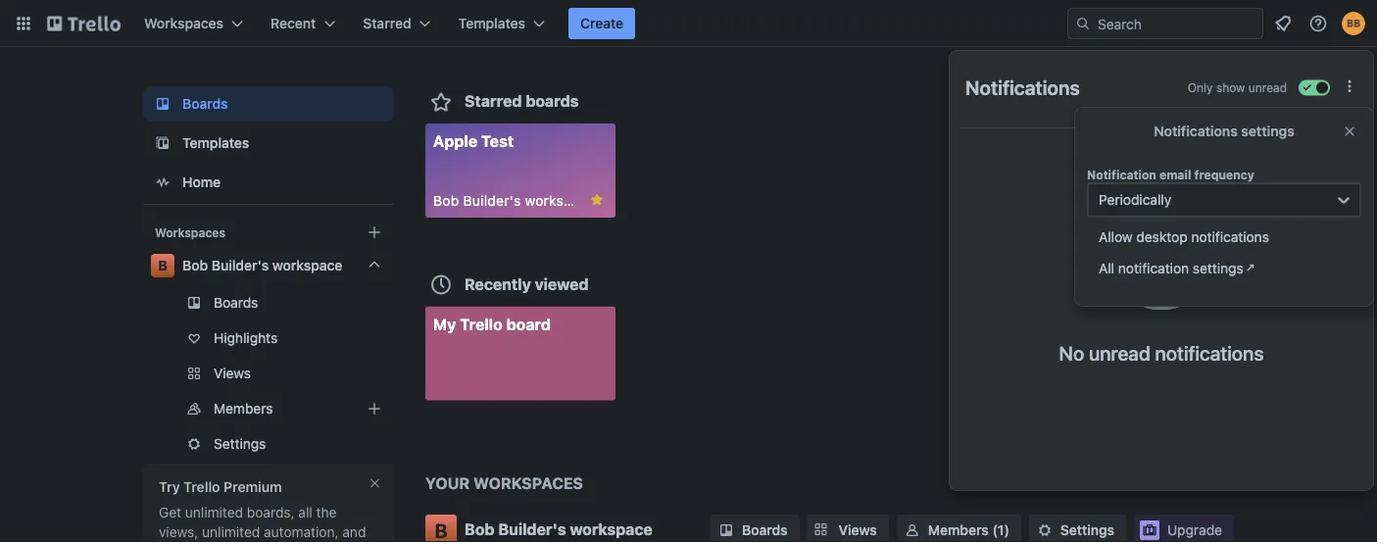 Task type: vqa. For each thing, say whether or not it's contained in the screenshot.
home IMAGE
yes



Task type: describe. For each thing, give the bounding box(es) containing it.
boards for highlights
[[214, 295, 258, 311]]

1 sm image from the left
[[903, 521, 922, 540]]

search image
[[1075, 16, 1091, 31]]

template board image
[[151, 131, 174, 155]]

Search field
[[1091, 9, 1263, 38]]

workspaces
[[474, 474, 583, 493]]

click to unstar this board. it will be removed from your starred list. image
[[588, 191, 606, 209]]

sm image
[[717, 521, 736, 540]]

recent button
[[259, 8, 347, 39]]

boards for views
[[742, 522, 788, 538]]

only
[[1188, 81, 1213, 95]]

1 horizontal spatial bob
[[433, 193, 459, 209]]

open information menu image
[[1309, 14, 1328, 33]]

templates inside popup button
[[458, 15, 525, 31]]

no unread notifications
[[1059, 341, 1264, 364]]

my trello board link
[[425, 306, 616, 400]]

your
[[425, 474, 470, 493]]

sm image inside settings link
[[1035, 521, 1055, 540]]

apple test
[[433, 132, 514, 150]]

1 horizontal spatial unread
[[1249, 81, 1287, 95]]

2 vertical spatial bob
[[465, 520, 495, 539]]

starred button
[[351, 8, 443, 39]]

all
[[1099, 260, 1115, 276]]

create a workspace image
[[363, 221, 386, 244]]

add image
[[363, 397, 386, 421]]

show
[[1216, 81, 1245, 95]]

trello for my
[[460, 315, 503, 333]]

0 horizontal spatial views
[[214, 365, 251, 381]]

starred boards
[[465, 92, 579, 110]]

boards
[[526, 92, 579, 110]]

settings for leftmost settings link
[[214, 436, 266, 452]]

board image
[[151, 92, 174, 116]]

members link
[[143, 393, 414, 424]]

automation,
[[264, 524, 339, 540]]

get
[[159, 504, 181, 521]]

primary element
[[0, 0, 1377, 47]]

my trello board
[[433, 315, 551, 333]]

settings for the rightmost settings link
[[1061, 522, 1115, 538]]

0 vertical spatial builder's
[[463, 193, 521, 209]]

your workspaces
[[425, 474, 583, 493]]

home
[[182, 174, 221, 190]]

allow desktop notifications
[[1099, 229, 1269, 245]]

notification
[[1118, 260, 1189, 276]]

0 vertical spatial workspace
[[525, 193, 596, 209]]

all notification settings
[[1099, 260, 1244, 276]]

1 vertical spatial settings
[[1193, 260, 1244, 276]]

0 vertical spatial unlimited
[[185, 504, 243, 521]]

workspaces button
[[132, 8, 255, 39]]

highlights link
[[143, 323, 394, 354]]

test
[[481, 132, 514, 150]]

1 vertical spatial templates
[[182, 135, 249, 151]]

boards link for views
[[711, 515, 800, 542]]

1 vertical spatial unlimited
[[202, 524, 260, 540]]

0 vertical spatial boards link
[[143, 86, 394, 122]]

notifications for no unread notifications
[[1155, 341, 1264, 364]]

allow desktop notifications button
[[1087, 222, 1362, 253]]

notification email frequency
[[1087, 168, 1255, 181]]

upgrade
[[1168, 522, 1222, 538]]

premium
[[224, 479, 282, 495]]

2 vertical spatial bob builder's workspace
[[465, 520, 653, 539]]



Task type: locate. For each thing, give the bounding box(es) containing it.
email
[[1160, 168, 1191, 181]]

settings link
[[143, 428, 394, 460], [1029, 515, 1126, 542]]

create
[[580, 15, 624, 31]]

bob down 'apple'
[[433, 193, 459, 209]]

2 vertical spatial boards link
[[711, 515, 800, 542]]

2 vertical spatial workspace
[[570, 520, 653, 539]]

0 horizontal spatial trello
[[184, 479, 220, 495]]

boards link
[[143, 86, 394, 122], [143, 287, 394, 319], [711, 515, 800, 542]]

0 vertical spatial notifications
[[1191, 229, 1269, 245]]

taco image
[[1109, 179, 1214, 310]]

1 vertical spatial views
[[839, 522, 877, 538]]

allow
[[1099, 229, 1133, 245]]

0 horizontal spatial b
[[158, 257, 167, 274]]

workspaces inside "popup button"
[[144, 15, 224, 31]]

b down home image
[[158, 257, 167, 274]]

0 horizontal spatial templates
[[182, 135, 249, 151]]

1 vertical spatial notifications
[[1155, 341, 1264, 364]]

bob builder's workspace down workspaces
[[465, 520, 653, 539]]

0 vertical spatial workspaces
[[144, 15, 224, 31]]

try trello premium get unlimited boards, all the views, unlimited automation, an
[[159, 479, 366, 542]]

starred for starred
[[363, 15, 411, 31]]

1 horizontal spatial trello
[[460, 315, 503, 333]]

1 vertical spatial notifications
[[1154, 123, 1238, 139]]

my
[[433, 315, 456, 333]]

highlights
[[214, 330, 278, 346]]

trello right try
[[184, 479, 220, 495]]

members (1)
[[928, 522, 1010, 538]]

notifications for allow desktop notifications
[[1191, 229, 1269, 245]]

recently
[[465, 274, 531, 293]]

0 horizontal spatial views link
[[143, 358, 394, 389]]

0 vertical spatial settings
[[214, 436, 266, 452]]

builder's down test
[[463, 193, 521, 209]]

1 horizontal spatial b
[[435, 519, 448, 542]]

notifications
[[1191, 229, 1269, 245], [1155, 341, 1264, 364]]

sm image right (1)
[[1035, 521, 1055, 540]]

members down highlights
[[214, 400, 273, 417]]

0 vertical spatial b
[[158, 257, 167, 274]]

notifications down the search image
[[966, 75, 1080, 99]]

1 vertical spatial workspace
[[272, 257, 343, 274]]

1 vertical spatial views link
[[807, 515, 889, 542]]

1 horizontal spatial views
[[839, 522, 877, 538]]

members left (1)
[[928, 522, 989, 538]]

recent
[[271, 15, 316, 31]]

starred right recent dropdown button
[[363, 15, 411, 31]]

unread right no
[[1089, 341, 1151, 364]]

0 vertical spatial views link
[[143, 358, 394, 389]]

boards right sm icon
[[742, 522, 788, 538]]

trello
[[460, 315, 503, 333], [184, 479, 220, 495]]

1 horizontal spatial starred
[[465, 92, 522, 110]]

1 vertical spatial builder's
[[212, 257, 269, 274]]

settings
[[214, 436, 266, 452], [1061, 522, 1115, 538]]

starred
[[363, 15, 411, 31], [465, 92, 522, 110]]

trello right my at the bottom of the page
[[460, 315, 503, 333]]

1 vertical spatial starred
[[465, 92, 522, 110]]

1 vertical spatial trello
[[184, 479, 220, 495]]

bob builder's workspace up highlights link
[[182, 257, 343, 274]]

builder's up highlights
[[212, 257, 269, 274]]

workspace
[[525, 193, 596, 209], [272, 257, 343, 274], [570, 520, 653, 539]]

starred inside 'popup button'
[[363, 15, 411, 31]]

0 horizontal spatial notifications
[[966, 75, 1080, 99]]

only show unread
[[1188, 81, 1287, 95]]

bob builder's workspace down test
[[433, 193, 596, 209]]

bob builder (bobbuilder40) image
[[1342, 12, 1366, 35]]

sm image left the members (1)
[[903, 521, 922, 540]]

templates up starred boards
[[458, 15, 525, 31]]

unread
[[1249, 81, 1287, 95], [1089, 341, 1151, 364]]

workspace up viewed
[[525, 193, 596, 209]]

boards,
[[247, 504, 295, 521]]

1 vertical spatial settings link
[[1029, 515, 1126, 542]]

sm image
[[903, 521, 922, 540], [1035, 521, 1055, 540]]

members for members (1)
[[928, 522, 989, 538]]

0 vertical spatial unread
[[1249, 81, 1287, 95]]

workspace down workspaces
[[570, 520, 653, 539]]

home image
[[151, 171, 174, 194]]

1 vertical spatial b
[[435, 519, 448, 542]]

unread right show
[[1249, 81, 1287, 95]]

settings up premium
[[214, 436, 266, 452]]

back to home image
[[47, 8, 121, 39]]

1 horizontal spatial settings
[[1061, 522, 1115, 538]]

boards link for highlights
[[143, 287, 394, 319]]

apple
[[433, 132, 478, 150]]

notifications
[[966, 75, 1080, 99], [1154, 123, 1238, 139]]

boards
[[182, 96, 228, 112], [214, 295, 258, 311], [742, 522, 788, 538]]

0 horizontal spatial members
[[214, 400, 273, 417]]

settings link down members link
[[143, 428, 394, 460]]

board
[[506, 315, 551, 333]]

0 horizontal spatial unread
[[1089, 341, 1151, 364]]

notifications for notifications settings
[[1154, 123, 1238, 139]]

all notification settings link
[[1087, 253, 1360, 284]]

0 notifications image
[[1271, 12, 1295, 35]]

bob down your workspaces on the left bottom of the page
[[465, 520, 495, 539]]

(1)
[[992, 522, 1010, 538]]

settings right (1)
[[1061, 522, 1115, 538]]

0 horizontal spatial settings
[[214, 436, 266, 452]]

0 vertical spatial notifications
[[966, 75, 1080, 99]]

2 vertical spatial builder's
[[498, 520, 566, 539]]

settings
[[1241, 123, 1295, 139], [1193, 260, 1244, 276]]

notifications for notifications
[[966, 75, 1080, 99]]

unlimited down the boards,
[[202, 524, 260, 540]]

1 vertical spatial members
[[928, 522, 989, 538]]

2 horizontal spatial bob
[[465, 520, 495, 539]]

1 vertical spatial settings
[[1061, 522, 1115, 538]]

0 vertical spatial bob
[[433, 193, 459, 209]]

views
[[214, 365, 251, 381], [839, 522, 877, 538]]

2 sm image from the left
[[1035, 521, 1055, 540]]

starred up test
[[465, 92, 522, 110]]

upgrade button
[[1134, 515, 1234, 542]]

1 horizontal spatial sm image
[[1035, 521, 1055, 540]]

0 horizontal spatial sm image
[[903, 521, 922, 540]]

starred for starred boards
[[465, 92, 522, 110]]

0 vertical spatial settings link
[[143, 428, 394, 460]]

1 horizontal spatial notifications
[[1154, 123, 1238, 139]]

trello for try
[[184, 479, 220, 495]]

close popover image
[[1342, 124, 1358, 139]]

viewed
[[535, 274, 589, 293]]

the
[[316, 504, 337, 521]]

notifications up all notification settings link
[[1191, 229, 1269, 245]]

1 horizontal spatial views link
[[807, 515, 889, 542]]

1 horizontal spatial settings link
[[1029, 515, 1126, 542]]

bob down home
[[182, 257, 208, 274]]

boards up highlights
[[214, 295, 258, 311]]

members
[[214, 400, 273, 417], [928, 522, 989, 538]]

b
[[158, 257, 167, 274], [435, 519, 448, 542]]

0 vertical spatial boards
[[182, 96, 228, 112]]

0 vertical spatial views
[[214, 365, 251, 381]]

settings down the allow desktop notifications button
[[1193, 260, 1244, 276]]

1 horizontal spatial templates
[[458, 15, 525, 31]]

0 horizontal spatial settings link
[[143, 428, 394, 460]]

templates
[[458, 15, 525, 31], [182, 135, 249, 151]]

create button
[[569, 8, 635, 39]]

notifications settings
[[1154, 123, 1295, 139]]

2 vertical spatial boards
[[742, 522, 788, 538]]

all
[[298, 504, 312, 521]]

try
[[159, 479, 180, 495]]

trello inside try trello premium get unlimited boards, all the views, unlimited automation, an
[[184, 479, 220, 495]]

notification
[[1087, 168, 1157, 181]]

0 horizontal spatial bob
[[182, 257, 208, 274]]

builder's down workspaces
[[498, 520, 566, 539]]

unlimited
[[185, 504, 243, 521], [202, 524, 260, 540]]

0 vertical spatial settings
[[1241, 123, 1295, 139]]

0 vertical spatial trello
[[460, 315, 503, 333]]

forward image
[[390, 397, 414, 421]]

1 vertical spatial boards
[[214, 295, 258, 311]]

workspaces up board image
[[144, 15, 224, 31]]

recently viewed
[[465, 274, 589, 293]]

1 vertical spatial boards link
[[143, 287, 394, 319]]

templates button
[[447, 8, 557, 39]]

workspaces
[[144, 15, 224, 31], [155, 225, 225, 239]]

0 vertical spatial bob builder's workspace
[[433, 193, 596, 209]]

switch to… image
[[14, 14, 33, 33]]

workspaces down home
[[155, 225, 225, 239]]

builder's
[[463, 193, 521, 209], [212, 257, 269, 274], [498, 520, 566, 539]]

0 vertical spatial templates
[[458, 15, 525, 31]]

frequency
[[1195, 168, 1255, 181]]

templates up home
[[182, 135, 249, 151]]

0 vertical spatial starred
[[363, 15, 411, 31]]

desktop
[[1137, 229, 1188, 245]]

views link
[[143, 358, 394, 389], [807, 515, 889, 542]]

settings link right (1)
[[1029, 515, 1126, 542]]

notifications down all notification settings link
[[1155, 341, 1264, 364]]

unlimited up views, on the bottom left of the page
[[185, 504, 243, 521]]

settings down 'only show unread'
[[1241, 123, 1295, 139]]

notifications down only
[[1154, 123, 1238, 139]]

1 vertical spatial unread
[[1089, 341, 1151, 364]]

templates link
[[143, 125, 394, 161]]

views,
[[159, 524, 198, 540]]

bob builder's workspace
[[433, 193, 596, 209], [182, 257, 343, 274], [465, 520, 653, 539]]

periodically
[[1099, 192, 1172, 208]]

1 vertical spatial bob
[[182, 257, 208, 274]]

notifications inside button
[[1191, 229, 1269, 245]]

members for members
[[214, 400, 273, 417]]

1 vertical spatial bob builder's workspace
[[182, 257, 343, 274]]

1 vertical spatial workspaces
[[155, 225, 225, 239]]

bob
[[433, 193, 459, 209], [182, 257, 208, 274], [465, 520, 495, 539]]

workspace up highlights link
[[272, 257, 343, 274]]

1 horizontal spatial members
[[928, 522, 989, 538]]

b down your
[[435, 519, 448, 542]]

0 horizontal spatial starred
[[363, 15, 411, 31]]

boards right board image
[[182, 96, 228, 112]]

no
[[1059, 341, 1084, 364]]

0 vertical spatial members
[[214, 400, 273, 417]]

home link
[[143, 165, 394, 200]]



